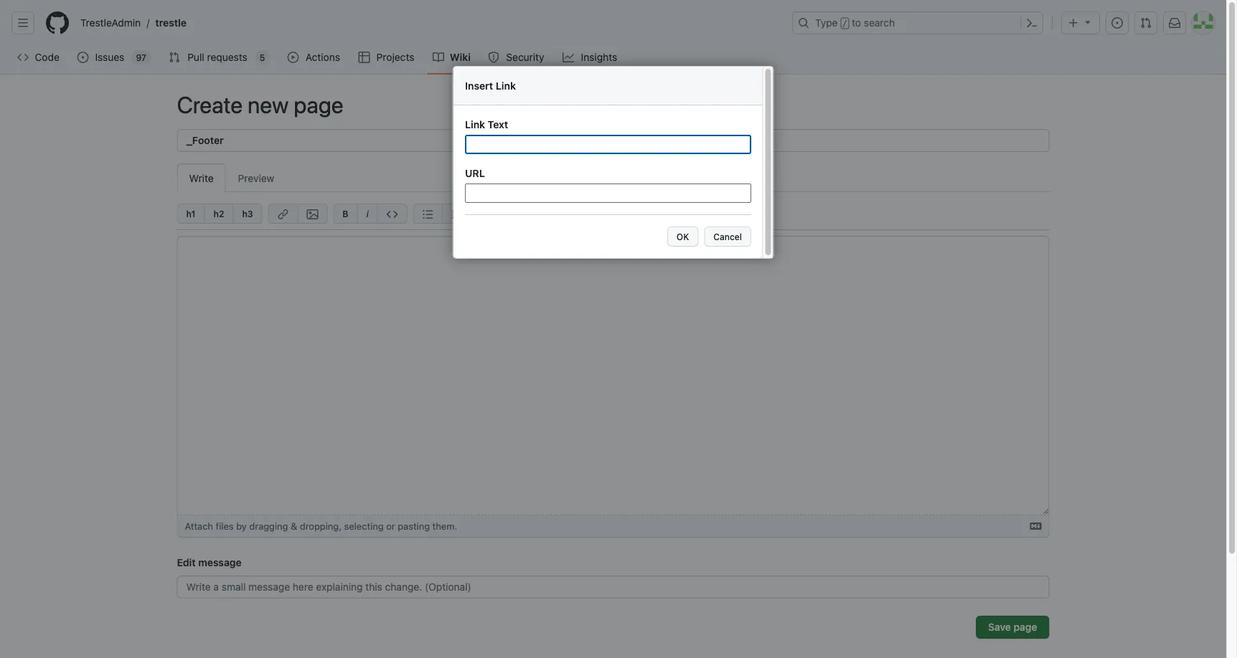 Task type: vqa. For each thing, say whether or not it's contained in the screenshot.
plus IMAGE
yes



Task type: locate. For each thing, give the bounding box(es) containing it.
/ inside type / to search
[[843, 19, 848, 29]]

ok button
[[667, 227, 698, 247]]

pull requests
[[187, 51, 247, 63]]

save page button
[[976, 617, 1050, 640]]

/ left the trestle
[[147, 17, 150, 29]]

1 horizontal spatial /
[[843, 19, 848, 29]]

1 vertical spatial page
[[1014, 622, 1038, 634]]

git pull request image for the leftmost issue opened icon
[[169, 52, 180, 63]]

edit message
[[177, 557, 242, 569]]

issue opened image
[[1112, 17, 1123, 29], [77, 52, 89, 63]]

1 vertical spatial git pull request image
[[169, 52, 180, 63]]

insert blockquote image
[[481, 209, 493, 220]]

add ordered list image
[[452, 209, 463, 220]]

dropping,
[[300, 522, 342, 532]]

link
[[496, 80, 516, 91], [465, 118, 485, 130]]

attach
[[185, 522, 213, 532]]

edit for edit message
[[177, 557, 196, 569]]

1 vertical spatial issue opened image
[[77, 52, 89, 63]]

markdown image
[[1030, 521, 1042, 533]]

git pull request image left pull
[[169, 52, 180, 63]]

code link
[[11, 47, 66, 68]]

1 horizontal spatial link
[[496, 80, 516, 91]]

security
[[506, 51, 545, 63]]

1 horizontal spatial git pull request image
[[1141, 17, 1152, 29]]

wiki link
[[427, 47, 477, 68]]

link left "text" in the top left of the page
[[465, 118, 485, 130]]

list
[[75, 11, 784, 34]]

h1 button
[[177, 204, 204, 224]]

issue opened image right triangle down 'icon'
[[1112, 17, 1123, 29]]

/
[[147, 17, 150, 29], [843, 19, 848, 29]]

write
[[189, 172, 214, 184]]

play image
[[287, 52, 299, 63]]

issue opened image left issues
[[77, 52, 89, 63]]

pasting
[[398, 522, 430, 532]]

Edit message text field
[[177, 576, 1050, 599]]

git pull request image left notifications icon
[[1141, 17, 1152, 29]]

add link image
[[277, 209, 289, 220]]

new
[[248, 91, 289, 118]]

projects link
[[353, 47, 421, 68]]

/ left to
[[843, 19, 848, 29]]

trestleadmin / trestle
[[80, 17, 187, 29]]

/ inside trestleadmin / trestle
[[147, 17, 150, 29]]

message
[[198, 557, 242, 569]]

add unordered list image
[[422, 209, 434, 220]]

1 horizontal spatial edit
[[584, 208, 601, 218]]

git pull request image
[[1141, 17, 1152, 29], [169, 52, 180, 63]]

URL text field
[[465, 184, 751, 203]]

1 horizontal spatial issue opened image
[[1112, 17, 1123, 29]]

/ for trestleadmin
[[147, 17, 150, 29]]

0 vertical spatial edit
[[584, 208, 601, 218]]

edit
[[584, 208, 601, 218], [177, 557, 196, 569]]

1 horizontal spatial page
[[1014, 622, 1038, 634]]

edit left "mode:"
[[584, 208, 601, 218]]

wiki
[[450, 51, 471, 63]]

attach files by dragging & dropping, selecting or pasting them.
[[185, 522, 457, 532]]

0 vertical spatial link
[[496, 80, 516, 91]]

Title text field
[[177, 129, 1050, 152]]

triangle down image
[[1082, 16, 1094, 28]]

issues
[[95, 51, 124, 63]]

0 vertical spatial git pull request image
[[1141, 17, 1152, 29]]

0 horizontal spatial git pull request image
[[169, 52, 180, 63]]

page right save
[[1014, 622, 1038, 634]]

type
[[815, 17, 838, 29]]

page
[[294, 91, 343, 118], [1014, 622, 1038, 634]]

edit for edit mode:
[[584, 208, 601, 218]]

search
[[864, 17, 895, 29]]

security link
[[482, 47, 551, 68]]

link right insert
[[496, 80, 516, 91]]

1 vertical spatial edit
[[177, 557, 196, 569]]

5
[[260, 52, 265, 62]]

insert
[[465, 80, 493, 91]]

0 horizontal spatial /
[[147, 17, 150, 29]]

0 horizontal spatial edit
[[177, 557, 196, 569]]

trestle
[[155, 17, 187, 29]]

0 vertical spatial page
[[294, 91, 343, 118]]

save
[[989, 622, 1011, 634]]

dragging
[[249, 522, 288, 532]]

insert horizontal rule image
[[511, 209, 522, 220]]

preview button
[[226, 164, 287, 192]]

edit left message
[[177, 557, 196, 569]]

1 vertical spatial link
[[465, 118, 485, 130]]

selecting
[[344, 522, 384, 532]]

by
[[236, 522, 247, 532]]

requests
[[207, 51, 247, 63]]

write button
[[177, 164, 226, 192]]

page down actions link
[[294, 91, 343, 118]]

command palette image
[[1026, 17, 1038, 29]]



Task type: describe. For each thing, give the bounding box(es) containing it.
b
[[343, 209, 348, 219]]

h2
[[214, 209, 224, 219]]

mode:
[[603, 208, 630, 218]]

ok
[[676, 232, 689, 242]]

book image
[[433, 52, 444, 63]]

i
[[366, 209, 369, 219]]

link text
[[465, 118, 508, 130]]

create
[[177, 91, 243, 118]]

pull
[[187, 51, 204, 63]]

cancel button
[[704, 227, 751, 247]]

trestle link
[[150, 11, 192, 34]]

files
[[216, 522, 234, 532]]

/ for type
[[843, 19, 848, 29]]

insights link
[[557, 47, 624, 68]]

help image
[[546, 209, 558, 220]]

Page content text field
[[177, 236, 1050, 516]]

type / to search
[[815, 17, 895, 29]]

them.
[[433, 522, 457, 532]]

Link Text text field
[[465, 135, 751, 154]]

0 vertical spatial issue opened image
[[1112, 17, 1123, 29]]

graph image
[[563, 52, 574, 63]]

actions
[[306, 51, 340, 63]]

save page
[[989, 622, 1038, 634]]

page inside button
[[1014, 622, 1038, 634]]

projects
[[377, 51, 414, 63]]

or
[[386, 522, 395, 532]]

git pull request image for topmost issue opened icon
[[1141, 17, 1152, 29]]

cancel
[[713, 232, 742, 242]]

edit mode:
[[584, 208, 630, 218]]

list containing trestleadmin / trestle
[[75, 11, 784, 34]]

h1
[[186, 209, 196, 219]]

actions link
[[282, 47, 347, 68]]

homepage image
[[46, 11, 69, 34]]

preview
[[238, 172, 274, 184]]

insert code image
[[387, 209, 398, 220]]

h3 button
[[233, 204, 262, 224]]

plus image
[[1068, 17, 1080, 29]]

code image
[[17, 52, 29, 63]]

create new page
[[177, 91, 343, 118]]

i button
[[357, 204, 377, 224]]

table image
[[358, 52, 370, 63]]

&
[[291, 522, 297, 532]]

insert link
[[465, 80, 516, 91]]

0 horizontal spatial issue opened image
[[77, 52, 89, 63]]

notifications image
[[1169, 17, 1181, 29]]

shield image
[[488, 52, 500, 63]]

insights
[[581, 51, 617, 63]]

trestleadmin link
[[75, 11, 147, 34]]

0 horizontal spatial link
[[465, 118, 485, 130]]

add image image
[[307, 209, 318, 220]]

h3
[[242, 209, 253, 219]]

to
[[852, 17, 861, 29]]

b button
[[333, 204, 357, 224]]

code
[[35, 51, 59, 63]]

trestleadmin
[[80, 17, 141, 29]]

0 horizontal spatial page
[[294, 91, 343, 118]]

url
[[465, 167, 485, 179]]

97
[[136, 52, 146, 62]]

h2 button
[[204, 204, 233, 224]]

text
[[488, 118, 508, 130]]



